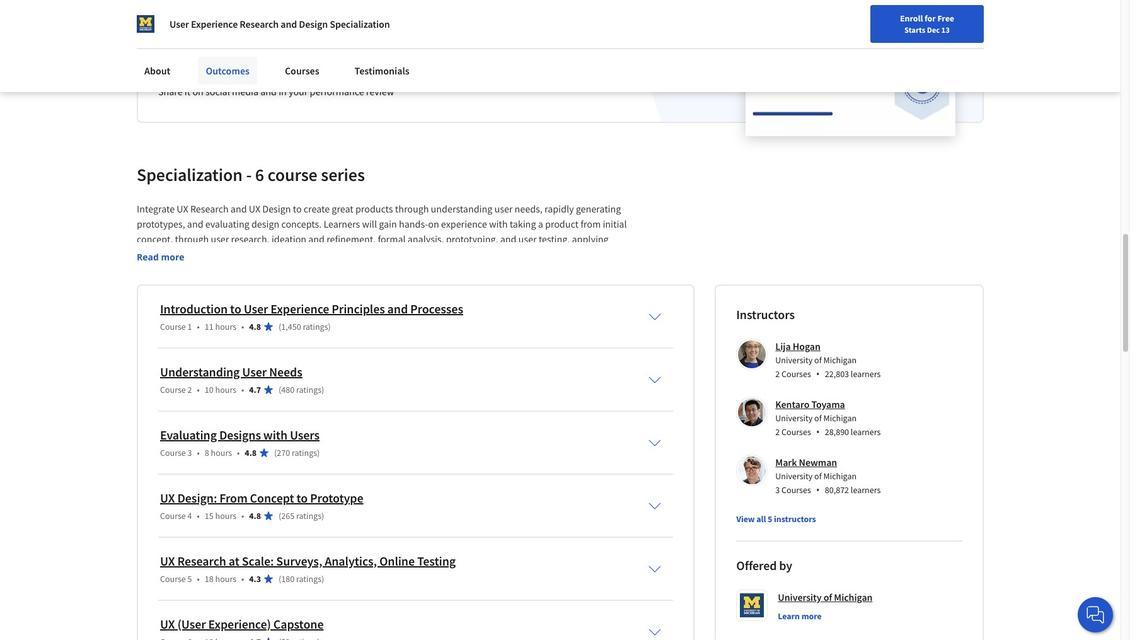 Task type: locate. For each thing, give the bounding box(es) containing it.
1 vertical spatial specialization
[[137, 163, 243, 186]]

1,450
[[281, 321, 301, 332]]

lija hogan university of michigan 2 courses • 22,803 learners
[[776, 340, 881, 381]]

at down the formal
[[390, 248, 399, 260]]

understanding
[[160, 364, 240, 380]]

research up evaluating
[[190, 202, 229, 215]]

2 vertical spatial 4.8
[[249, 510, 261, 521]]

ux left (user
[[160, 616, 175, 632]]

courses for lija
[[782, 368, 811, 380]]

research for experience
[[240, 18, 279, 30]]

0 vertical spatial on
[[193, 85, 204, 98]]

1 horizontal spatial your
[[289, 85, 308, 98]]

research for ux
[[190, 202, 229, 215]]

2 vertical spatial user
[[242, 364, 267, 380]]

) down 'introduction to user experience principles and processes'
[[328, 321, 331, 332]]

applying
[[572, 233, 609, 245]]

5
[[768, 513, 773, 525], [188, 573, 192, 584]]

university inside kentaro toyama university of michigan 2 courses • 28,890 learners
[[776, 412, 813, 424]]

a
[[197, 36, 206, 59], [538, 217, 543, 230], [291, 248, 296, 260]]

university for kentaro
[[776, 412, 813, 424]]

design
[[299, 18, 328, 30], [262, 202, 291, 215]]

1 horizontal spatial more
[[802, 610, 822, 622]]

series
[[321, 163, 365, 186]]

( down evaluating designs with users
[[274, 447, 277, 458]]

2 course from the top
[[160, 384, 186, 395]]

( for user
[[279, 321, 281, 332]]

learners right 28,890
[[851, 426, 881, 438]]

learners inside mark newman university of michigan 3 courses • 80,872 learners
[[851, 484, 881, 496]]

and inside add this credential to your linkedin profile, resume, or cv share it on social media and in your performance review
[[261, 85, 277, 98]]

course 4 • 15 hours •
[[160, 510, 244, 521]]

create
[[304, 202, 330, 215]]

• left 8 at bottom
[[197, 447, 200, 458]]

hours right 11
[[215, 321, 237, 332]]

80,872
[[825, 484, 849, 496]]

of inside lija hogan university of michigan 2 courses • 22,803 learners
[[815, 354, 822, 366]]

0 horizontal spatial specialization
[[137, 163, 243, 186]]

with inside integrate ux research and ux design to create great products through understanding user needs, rapidly generating prototypes, and evaluating design concepts. learners will gain hands-on experience with taking a product from initial concept, through user research, ideation and refinement, formal analysis, prototyping, and user testing, applying perspectives and methods to ensure a great user experience at every step.
[[489, 217, 508, 230]]

experience up the ( 1,450 ratings )
[[271, 301, 329, 316]]

1 vertical spatial on
[[428, 217, 439, 230]]

4 course from the top
[[160, 510, 186, 521]]

course for introduction to user experience principles and processes
[[160, 321, 186, 332]]

1 horizontal spatial on
[[428, 217, 439, 230]]

from
[[581, 217, 601, 230]]

university down "mark"
[[776, 470, 813, 482]]

1 course from the top
[[160, 321, 186, 332]]

1 horizontal spatial with
[[489, 217, 508, 230]]

0 horizontal spatial more
[[161, 251, 184, 263]]

1 vertical spatial learners
[[851, 426, 881, 438]]

more inside learn more button
[[802, 610, 822, 622]]

4.8 down ux design: from concept to prototype
[[249, 510, 261, 521]]

2 up "mark"
[[776, 426, 780, 438]]

1 vertical spatial 3
[[776, 484, 780, 496]]

2 learners from the top
[[851, 426, 881, 438]]

read more button
[[137, 250, 184, 264]]

2 for lija hogan
[[776, 368, 780, 380]]

1 horizontal spatial 3
[[776, 484, 780, 496]]

courses inside mark newman university of michigan 3 courses • 80,872 learners
[[782, 484, 811, 496]]

user up taking
[[495, 202, 513, 215]]

• left 28,890
[[816, 425, 820, 439]]

design up certificate
[[299, 18, 328, 30]]

22,803
[[825, 368, 849, 380]]

0 horizontal spatial experience
[[191, 18, 238, 30]]

experience down understanding
[[441, 217, 487, 230]]

your up media
[[250, 70, 269, 83]]

0 horizontal spatial on
[[193, 85, 204, 98]]

experience
[[441, 217, 487, 230], [342, 248, 388, 260]]

more for read more
[[161, 251, 184, 263]]

8
[[205, 447, 209, 458]]

( for at
[[279, 573, 281, 584]]

2 vertical spatial a
[[291, 248, 296, 260]]

hands-
[[399, 217, 428, 230]]

through
[[395, 202, 429, 215], [175, 233, 209, 245]]

ux up the course 5 • 18 hours •
[[160, 553, 175, 569]]

0 horizontal spatial experience
[[342, 248, 388, 260]]

experience down refinement,
[[342, 248, 388, 260]]

more for learn more
[[802, 610, 822, 622]]

( down introduction to user experience principles and processes link at the left top
[[279, 321, 281, 332]]

course 5 • 18 hours •
[[160, 573, 244, 584]]

10
[[205, 384, 214, 395]]

3 left 8 at bottom
[[188, 447, 192, 458]]

) for experience
[[328, 321, 331, 332]]

0 horizontal spatial great
[[298, 248, 320, 260]]

course left 1
[[160, 321, 186, 332]]

5 right all
[[768, 513, 773, 525]]

research inside integrate ux research and ux design to create great products through understanding user needs, rapidly generating prototypes, and evaluating design concepts. learners will gain hands-on experience with taking a product from initial concept, through user research, ideation and refinement, formal analysis, prototyping, and user testing, applying perspectives and methods to ensure a great user experience at every step.
[[190, 202, 229, 215]]

• right 4
[[197, 510, 200, 521]]

ensure
[[260, 248, 289, 260]]

more right read
[[161, 251, 184, 263]]

ratings down 'introduction to user experience principles and processes'
[[303, 321, 328, 332]]

learners for mark newman
[[851, 484, 881, 496]]

designs
[[219, 427, 261, 443]]

1 vertical spatial your
[[289, 85, 308, 98]]

and left in
[[261, 85, 277, 98]]

15
[[205, 510, 214, 521]]

research up the course 5 • 18 hours •
[[177, 553, 226, 569]]

kentaro toyama image
[[739, 398, 766, 426]]

hogan
[[793, 340, 821, 352]]

capstone
[[274, 616, 324, 632]]

by
[[780, 557, 793, 573]]

with up the 270
[[263, 427, 288, 443]]

0 vertical spatial your
[[250, 70, 269, 83]]

understanding user needs link
[[160, 364, 303, 380]]

1 vertical spatial with
[[263, 427, 288, 443]]

a right earn
[[197, 36, 206, 59]]

to inside add this credential to your linkedin profile, resume, or cv share it on social media and in your performance review
[[239, 70, 248, 83]]

1 vertical spatial 4.8
[[245, 447, 257, 458]]

1 vertical spatial a
[[538, 217, 543, 230]]

1 vertical spatial through
[[175, 233, 209, 245]]

0 vertical spatial 3
[[188, 447, 192, 458]]

4.8
[[249, 321, 261, 332], [245, 447, 257, 458], [249, 510, 261, 521]]

( down "needs"
[[279, 384, 281, 395]]

your right in
[[289, 85, 308, 98]]

ideation
[[272, 233, 306, 245]]

1 learners from the top
[[851, 368, 881, 380]]

design up design at the left of page
[[262, 202, 291, 215]]

2 vertical spatial learners
[[851, 484, 881, 496]]

hours for user
[[215, 384, 237, 395]]

None search field
[[180, 8, 482, 33]]

2 inside kentaro toyama university of michigan 2 courses • 28,890 learners
[[776, 426, 780, 438]]

read
[[137, 251, 159, 263]]

courses inside lija hogan university of michigan 2 courses • 22,803 learners
[[782, 368, 811, 380]]

learn more button
[[778, 610, 822, 622]]

user down evaluating
[[211, 233, 229, 245]]

and down taking
[[500, 233, 517, 245]]

and left methods
[[192, 248, 208, 260]]

0 vertical spatial 4.8
[[249, 321, 261, 332]]

3 learners from the top
[[851, 484, 881, 496]]

1 horizontal spatial great
[[332, 202, 354, 215]]

social
[[206, 85, 230, 98]]

4.8 left 1,450
[[249, 321, 261, 332]]

earn
[[158, 36, 193, 59]]

• left the 4.3
[[242, 573, 244, 584]]

5 course from the top
[[160, 573, 186, 584]]

1 vertical spatial at
[[229, 553, 240, 569]]

mark newman university of michigan 3 courses • 80,872 learners
[[776, 456, 881, 497]]

coursera career certificate image
[[746, 1, 956, 136]]

and up certificate
[[281, 18, 297, 30]]

0 horizontal spatial a
[[197, 36, 206, 59]]

of for newman
[[815, 470, 822, 482]]

0 vertical spatial with
[[489, 217, 508, 230]]

) down 'ux research at scale: surveys, analytics, online testing'
[[322, 573, 324, 584]]

courses for kentaro
[[782, 426, 811, 438]]

learners right 80,872
[[851, 484, 881, 496]]

newman
[[799, 456, 838, 468]]

more right "learn"
[[802, 610, 822, 622]]

a right taking
[[538, 217, 543, 230]]

media
[[232, 85, 259, 98]]

university of michigan image
[[137, 15, 154, 33]]

0 vertical spatial at
[[390, 248, 399, 260]]

prototypes,
[[137, 217, 185, 230]]

to down research,
[[250, 248, 258, 260]]

michigan inside lija hogan university of michigan 2 courses • 22,803 learners
[[824, 354, 857, 366]]

ratings for experience
[[303, 321, 328, 332]]

user
[[495, 202, 513, 215], [211, 233, 229, 245], [519, 233, 537, 245], [322, 248, 340, 260]]

learners inside lija hogan university of michigan 2 courses • 22,803 learners
[[851, 368, 881, 380]]

will
[[362, 217, 377, 230]]

earn a career certificate
[[158, 36, 336, 59]]

learners inside kentaro toyama university of michigan 2 courses • 28,890 learners
[[851, 426, 881, 438]]

• down evaluating designs with users link
[[237, 447, 240, 458]]

on right it
[[193, 85, 204, 98]]

( down "concept"
[[279, 510, 281, 521]]

michigan inside mark newman university of michigan 3 courses • 80,872 learners
[[824, 470, 857, 482]]

265
[[281, 510, 295, 521]]

to up "course 1 • 11 hours •"
[[230, 301, 241, 316]]

0 horizontal spatial at
[[229, 553, 240, 569]]

specialization up integrate
[[137, 163, 243, 186]]

• left 4.7
[[242, 384, 244, 395]]

0 vertical spatial 2
[[776, 368, 780, 380]]

0 vertical spatial 5
[[768, 513, 773, 525]]

ratings right 265
[[296, 510, 322, 521]]

in
[[279, 85, 287, 98]]

course left "18"
[[160, 573, 186, 584]]

ux research at scale: surveys, analytics, online testing
[[160, 553, 456, 569]]

evaluating
[[160, 427, 217, 443]]

courses inside kentaro toyama university of michigan 2 courses • 28,890 learners
[[782, 426, 811, 438]]

0 horizontal spatial design
[[262, 202, 291, 215]]

university down lija hogan link
[[776, 354, 813, 366]]

course for ux design: from concept to prototype
[[160, 510, 186, 521]]

1 horizontal spatial experience
[[271, 301, 329, 316]]

testimonials link
[[347, 57, 417, 84]]

1 horizontal spatial experience
[[441, 217, 487, 230]]

principles
[[332, 301, 385, 316]]

0 vertical spatial experience
[[441, 217, 487, 230]]

michigan inside kentaro toyama university of michigan 2 courses • 28,890 learners
[[824, 412, 857, 424]]

1 vertical spatial experience
[[271, 301, 329, 316]]

of inside kentaro toyama university of michigan 2 courses • 28,890 learners
[[815, 412, 822, 424]]

instructors
[[774, 513, 816, 525]]

user down taking
[[519, 233, 537, 245]]

) for concept
[[322, 510, 324, 521]]

and left processes
[[388, 301, 408, 316]]

enroll
[[900, 13, 923, 24]]

of for toyama
[[815, 412, 822, 424]]

hours right 15
[[215, 510, 237, 521]]

ratings down 'ux research at scale: surveys, analytics, online testing'
[[296, 573, 322, 584]]

all
[[757, 513, 766, 525]]

-
[[246, 163, 252, 186]]

about link
[[137, 57, 178, 84]]

learners
[[851, 368, 881, 380], [851, 426, 881, 438], [851, 484, 881, 496]]

1 horizontal spatial design
[[299, 18, 328, 30]]

) down prototype
[[322, 510, 324, 521]]

0 vertical spatial research
[[240, 18, 279, 30]]

0 vertical spatial experience
[[191, 18, 238, 30]]

learners right "22,803"
[[851, 368, 881, 380]]

2 down lija
[[776, 368, 780, 380]]

user
[[170, 18, 189, 30], [244, 301, 268, 316], [242, 364, 267, 380]]

a down the ideation
[[291, 248, 296, 260]]

3 course from the top
[[160, 447, 186, 458]]

scale:
[[242, 553, 274, 569]]

0 vertical spatial through
[[395, 202, 429, 215]]

( 265 ratings )
[[279, 510, 324, 521]]

course left 4
[[160, 510, 186, 521]]

hours right "18"
[[215, 573, 237, 584]]

course 1 • 11 hours •
[[160, 321, 244, 332]]

5 left "18"
[[188, 573, 192, 584]]

research
[[240, 18, 279, 30], [190, 202, 229, 215], [177, 553, 226, 569]]

0 vertical spatial learners
[[851, 368, 881, 380]]

university down kentaro
[[776, 412, 813, 424]]

ux left design:
[[160, 490, 175, 506]]

course down evaluating
[[160, 447, 186, 458]]

at
[[390, 248, 399, 260], [229, 553, 240, 569]]

view
[[737, 513, 755, 525]]

• inside lija hogan university of michigan 2 courses • 22,803 learners
[[816, 367, 820, 381]]

1 horizontal spatial 5
[[768, 513, 773, 525]]

course for evaluating designs with users
[[160, 447, 186, 458]]

credential
[[195, 70, 237, 83]]

1 vertical spatial more
[[802, 610, 822, 622]]

to up media
[[239, 70, 248, 83]]

michigan for hogan
[[824, 354, 857, 366]]

courses down kentaro
[[782, 426, 811, 438]]

great down the ideation
[[298, 248, 320, 260]]

specialization up testimonials at the top left of page
[[330, 18, 390, 30]]

(
[[279, 321, 281, 332], [279, 384, 281, 395], [274, 447, 277, 458], [279, 510, 281, 521], [279, 573, 281, 584]]

hours right 10
[[215, 384, 237, 395]]

and down concepts.
[[309, 233, 325, 245]]

analysis,
[[408, 233, 444, 245]]

4.8 down designs
[[245, 447, 257, 458]]

1 vertical spatial design
[[262, 202, 291, 215]]

mark newman link
[[776, 456, 838, 468]]

3 down "mark"
[[776, 484, 780, 496]]

1 vertical spatial research
[[190, 202, 229, 215]]

more inside "read more" button
[[161, 251, 184, 263]]

understanding
[[431, 202, 493, 215]]

design:
[[177, 490, 217, 506]]

ratings down users
[[292, 447, 317, 458]]

more
[[161, 251, 184, 263], [802, 610, 822, 622]]

• left 80,872
[[816, 483, 820, 497]]

• inside mark newman university of michigan 3 courses • 80,872 learners
[[816, 483, 820, 497]]

hours right 8 at bottom
[[211, 447, 232, 458]]

0 vertical spatial more
[[161, 251, 184, 263]]

and
[[281, 18, 297, 30], [261, 85, 277, 98], [231, 202, 247, 215], [187, 217, 203, 230], [309, 233, 325, 245], [500, 233, 517, 245], [192, 248, 208, 260], [388, 301, 408, 316]]

1 horizontal spatial specialization
[[330, 18, 390, 30]]

ux for research
[[160, 553, 175, 569]]

0 horizontal spatial 3
[[188, 447, 192, 458]]

2 inside lija hogan university of michigan 2 courses • 22,803 learners
[[776, 368, 780, 380]]

3 inside mark newman university of michigan 3 courses • 80,872 learners
[[776, 484, 780, 496]]

your
[[250, 70, 269, 83], [289, 85, 308, 98]]

on inside add this credential to your linkedin profile, resume, or cv share it on social media and in your performance review
[[193, 85, 204, 98]]

ux research at scale: surveys, analytics, online testing link
[[160, 553, 456, 569]]

online
[[380, 553, 415, 569]]

1 vertical spatial 5
[[188, 573, 192, 584]]

prototyping,
[[446, 233, 498, 245]]

through up perspectives
[[175, 233, 209, 245]]

0 vertical spatial design
[[299, 18, 328, 30]]

course down understanding
[[160, 384, 186, 395]]

resume,
[[342, 70, 376, 83]]

1 vertical spatial great
[[298, 248, 320, 260]]

courses link
[[277, 57, 327, 84]]

0 horizontal spatial 5
[[188, 573, 192, 584]]

with
[[489, 217, 508, 230], [263, 427, 288, 443]]

ux (user experience) capstone link
[[160, 616, 324, 632]]

( for needs
[[279, 384, 281, 395]]

( right the 4.3
[[279, 573, 281, 584]]

courses down lija hogan link
[[782, 368, 811, 380]]

university inside lija hogan university of michigan 2 courses • 22,803 learners
[[776, 354, 813, 366]]

on
[[193, 85, 204, 98], [428, 217, 439, 230]]

• left 10
[[197, 384, 200, 395]]

at left scale:
[[229, 553, 240, 569]]

university inside mark newman university of michigan 3 courses • 80,872 learners
[[776, 470, 813, 482]]

0 vertical spatial great
[[332, 202, 354, 215]]

experience up career
[[191, 18, 238, 30]]

2 vertical spatial 2
[[776, 426, 780, 438]]

1 horizontal spatial at
[[390, 248, 399, 260]]

integrate ux research and ux design to create great products through understanding user needs, rapidly generating prototypes, and evaluating design concepts. learners will gain hands-on experience with taking a product from initial concept, through user research, ideation and refinement, formal analysis, prototyping, and user testing, applying perspectives and methods to ensure a great user experience at every step.
[[137, 202, 629, 260]]

• left "22,803"
[[816, 367, 820, 381]]

) right 480
[[322, 384, 324, 395]]

0 vertical spatial a
[[197, 36, 206, 59]]

great up learners
[[332, 202, 354, 215]]

) down users
[[317, 447, 320, 458]]

0 horizontal spatial through
[[175, 233, 209, 245]]

) for users
[[317, 447, 320, 458]]

0 horizontal spatial your
[[250, 70, 269, 83]]

of inside mark newman university of michigan 3 courses • 80,872 learners
[[815, 470, 822, 482]]

mark
[[776, 456, 797, 468]]



Task type: vqa. For each thing, say whether or not it's contained in the screenshot.
"•" within the Kentaro Toyama University Of Michigan 2 Courses • 28,890 Learners
yes



Task type: describe. For each thing, give the bounding box(es) containing it.
or
[[378, 70, 387, 83]]

user down refinement,
[[322, 248, 340, 260]]

university up learn more button
[[778, 591, 822, 603]]

course
[[268, 163, 318, 186]]

hours for design:
[[215, 510, 237, 521]]

ux for (user
[[160, 616, 175, 632]]

university for lija
[[776, 354, 813, 366]]

needs,
[[515, 202, 543, 215]]

and up evaluating
[[231, 202, 247, 215]]

learners
[[324, 217, 360, 230]]

free
[[938, 13, 955, 24]]

testimonials
[[355, 64, 410, 77]]

( 270 ratings )
[[274, 447, 320, 458]]

for
[[925, 13, 936, 24]]

outcomes link
[[198, 57, 257, 84]]

dec
[[927, 25, 940, 35]]

( 180 ratings )
[[279, 573, 324, 584]]

480
[[281, 384, 295, 395]]

• right 1
[[197, 321, 200, 332]]

learn
[[778, 610, 800, 622]]

) for scale:
[[322, 573, 324, 584]]

4.3
[[249, 573, 261, 584]]

profile,
[[310, 70, 340, 83]]

introduction
[[160, 301, 228, 316]]

michigan for toyama
[[824, 412, 857, 424]]

4.8 for with
[[245, 447, 257, 458]]

4.7
[[249, 384, 261, 395]]

4.8 for from
[[249, 510, 261, 521]]

0 vertical spatial specialization
[[330, 18, 390, 30]]

270
[[277, 447, 290, 458]]

generating
[[576, 202, 621, 215]]

kentaro toyama university of michigan 2 courses • 28,890 learners
[[776, 398, 881, 439]]

learners for lija hogan
[[851, 368, 881, 380]]

initial
[[603, 217, 627, 230]]

english
[[879, 14, 910, 27]]

university of michigan link
[[778, 590, 873, 605]]

( 1,450 ratings )
[[279, 321, 331, 332]]

courses for mark
[[782, 484, 811, 496]]

testing,
[[539, 233, 570, 245]]

rapidly
[[545, 202, 574, 215]]

processes
[[411, 301, 463, 316]]

to up ( 265 ratings )
[[297, 490, 308, 506]]

analytics,
[[325, 553, 377, 569]]

ux for design:
[[160, 490, 175, 506]]

18
[[205, 573, 214, 584]]

needs
[[269, 364, 303, 380]]

to up concepts.
[[293, 202, 302, 215]]

refinement,
[[327, 233, 376, 245]]

university of michigan
[[778, 591, 873, 603]]

hours for research
[[215, 573, 237, 584]]

course for understanding user needs
[[160, 384, 186, 395]]

ratings for concept
[[296, 510, 322, 521]]

michigan for newman
[[824, 470, 857, 482]]

( for from
[[279, 510, 281, 521]]

mark newman image
[[739, 456, 766, 484]]

view all 5 instructors button
[[737, 513, 816, 525]]

lija
[[776, 340, 791, 352]]

learners for kentaro toyama
[[851, 426, 881, 438]]

about
[[144, 64, 171, 77]]

( 480 ratings )
[[279, 384, 324, 395]]

kentaro
[[776, 398, 810, 410]]

integrate
[[137, 202, 175, 215]]

0 horizontal spatial with
[[263, 427, 288, 443]]

enroll for free starts dec 13
[[900, 13, 955, 35]]

specialization - 6 course series
[[137, 163, 365, 186]]

introduction to user experience principles and processes link
[[160, 301, 463, 316]]

university for mark
[[776, 470, 813, 482]]

1 vertical spatial 2
[[188, 384, 192, 395]]

ratings for scale:
[[296, 573, 322, 584]]

career
[[209, 36, 257, 59]]

2 vertical spatial research
[[177, 553, 226, 569]]

view all 5 instructors
[[737, 513, 816, 525]]

review
[[366, 85, 394, 98]]

add
[[158, 70, 175, 83]]

1 vertical spatial user
[[244, 301, 268, 316]]

and left evaluating
[[187, 217, 203, 230]]

( for with
[[274, 447, 277, 458]]

offered by
[[737, 557, 793, 573]]

• right 11
[[242, 321, 244, 332]]

users
[[290, 427, 320, 443]]

4
[[188, 510, 192, 521]]

• inside kentaro toyama university of michigan 2 courses • 28,890 learners
[[816, 425, 820, 439]]

taking
[[510, 217, 536, 230]]

ux (user experience) capstone
[[160, 616, 324, 632]]

4.8 for user
[[249, 321, 261, 332]]

it
[[185, 85, 191, 98]]

28,890
[[825, 426, 849, 438]]

instructors
[[737, 306, 795, 322]]

0 vertical spatial user
[[170, 18, 189, 30]]

chat with us image
[[1086, 605, 1106, 625]]

ux up the "prototypes," at top left
[[177, 202, 188, 215]]

ux design: from concept to prototype
[[160, 490, 364, 506]]

6
[[255, 163, 264, 186]]

180
[[281, 573, 295, 584]]

• left "18"
[[197, 573, 200, 584]]

design
[[252, 217, 279, 230]]

evaluating designs with users link
[[160, 427, 320, 443]]

on inside integrate ux research and ux design to create great products through understanding user needs, rapidly generating prototypes, and evaluating design concepts. learners will gain hands-on experience with taking a product from initial concept, through user research, ideation and refinement, formal analysis, prototyping, and user testing, applying perspectives and methods to ensure a great user experience at every step.
[[428, 217, 439, 230]]

at inside integrate ux research and ux design to create great products through understanding user needs, rapidly generating prototypes, and evaluating design concepts. learners will gain hands-on experience with taking a product from initial concept, through user research, ideation and refinement, formal analysis, prototyping, and user testing, applying perspectives and methods to ensure a great user experience at every step.
[[390, 248, 399, 260]]

formal
[[378, 233, 406, 245]]

this
[[177, 70, 193, 83]]

offered
[[737, 557, 777, 573]]

hours for designs
[[211, 447, 232, 458]]

starts
[[905, 25, 926, 35]]

1 horizontal spatial through
[[395, 202, 429, 215]]

13
[[942, 25, 950, 35]]

1 vertical spatial experience
[[342, 248, 388, 260]]

kentaro toyama link
[[776, 398, 845, 410]]

5 inside view all 5 instructors button
[[768, 513, 773, 525]]

course for ux research at scale: surveys, analytics, online testing
[[160, 573, 186, 584]]

lija hogan image
[[739, 340, 766, 368]]

learn more
[[778, 610, 822, 622]]

read more
[[137, 251, 184, 263]]

understanding user needs
[[160, 364, 303, 380]]

ratings right 480
[[296, 384, 322, 395]]

show notifications image
[[951, 16, 966, 31]]

evaluating
[[205, 217, 250, 230]]

ux up design at the left of page
[[249, 202, 260, 215]]

design inside integrate ux research and ux design to create great products through understanding user needs, rapidly generating prototypes, and evaluating design concepts. learners will gain hands-on experience with taking a product from initial concept, through user research, ideation and refinement, formal analysis, prototyping, and user testing, applying perspectives and methods to ensure a great user experience at every step.
[[262, 202, 291, 215]]

toyama
[[812, 398, 845, 410]]

2 horizontal spatial a
[[538, 217, 543, 230]]

• down from
[[242, 510, 244, 521]]

surveys,
[[276, 553, 322, 569]]

of for hogan
[[815, 354, 822, 366]]

courses down certificate
[[285, 64, 319, 77]]

2 for kentaro toyama
[[776, 426, 780, 438]]

products
[[356, 202, 393, 215]]

hours for to
[[215, 321, 237, 332]]

1 horizontal spatial a
[[291, 248, 296, 260]]

research,
[[231, 233, 270, 245]]

1
[[188, 321, 192, 332]]

ratings for users
[[292, 447, 317, 458]]

cv
[[389, 70, 400, 83]]

concept,
[[137, 233, 173, 245]]

course 3 • 8 hours •
[[160, 447, 240, 458]]



